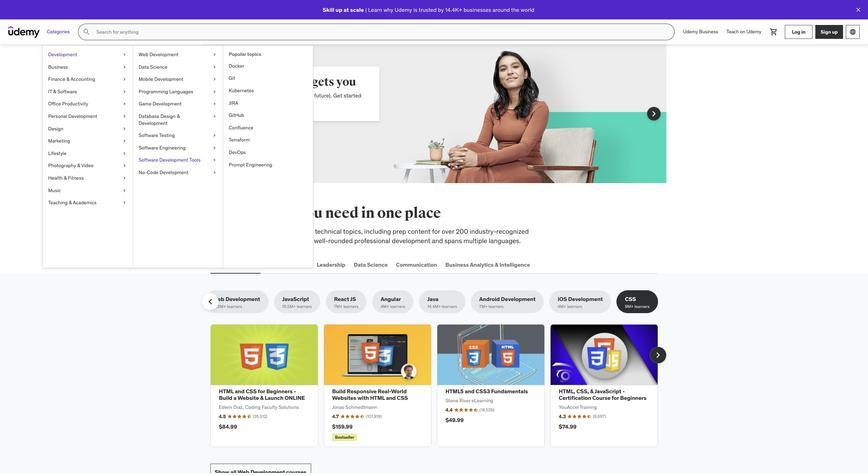 Task type: vqa. For each thing, say whether or not it's contained in the screenshot.
OVER on the top right of page
yes



Task type: describe. For each thing, give the bounding box(es) containing it.
started
[[344, 92, 362, 99]]

xsmall image for design
[[122, 125, 127, 132]]

development down "software engineering" "link"
[[159, 157, 188, 163]]

for inside html, css, & javascript - certification course for beginners
[[612, 394, 619, 401]]

including
[[364, 227, 391, 235]]

2 your from the left
[[302, 92, 313, 99]]

development link
[[43, 49, 133, 61]]

web inside web development 12.2m+ learners
[[213, 296, 225, 302]]

topics
[[247, 51, 261, 57]]

web for "web development" button
[[212, 261, 223, 268]]

with inside learning that gets you skills for your present (and your future). get started with us.
[[235, 100, 246, 107]]

1 horizontal spatial udemy
[[684, 29, 698, 35]]

development inside button
[[225, 261, 259, 268]]

14.4k+
[[445, 6, 463, 13]]

prompt
[[229, 161, 245, 168]]

sign up
[[821, 29, 838, 35]]

(and
[[290, 92, 301, 99]]

skill
[[323, 6, 335, 13]]

accounting
[[71, 76, 95, 82]]

xsmall image for programming languages
[[212, 88, 217, 95]]

learners inside the css 9m+ learners
[[635, 304, 650, 309]]

- inside html, css, & javascript - certification course for beginners
[[623, 388, 625, 395]]

lifestyle link
[[43, 147, 133, 160]]

log
[[793, 29, 801, 35]]

software development tools element
[[223, 46, 313, 268]]

all the skills you need in one place
[[210, 204, 441, 222]]

it & software link
[[43, 86, 133, 98]]

at
[[344, 6, 349, 13]]

log in link
[[785, 25, 813, 39]]

why
[[384, 6, 394, 13]]

github link
[[223, 109, 313, 122]]

in inside "link"
[[802, 29, 806, 35]]

us.
[[247, 100, 254, 107]]

html, css, & javascript - certification course for beginners
[[559, 388, 647, 401]]

marketing
[[48, 138, 70, 144]]

15.5m+
[[282, 304, 296, 309]]

need
[[325, 204, 359, 222]]

no-
[[139, 169, 147, 175]]

database design & development link
[[133, 110, 223, 129]]

9m+
[[625, 304, 634, 309]]

data for data science 'link'
[[139, 64, 149, 70]]

jira
[[229, 100, 238, 106]]

web development button
[[210, 256, 261, 273]]

content
[[408, 227, 431, 235]]

finance & accounting
[[48, 76, 95, 82]]

docker
[[229, 63, 244, 69]]

learning that gets you skills for your present (and your future). get started with us.
[[235, 75, 362, 107]]

and inside html and css for beginners - build a website & launch online
[[235, 388, 245, 395]]

udemy business
[[684, 29, 719, 35]]

it for it & software
[[48, 88, 52, 95]]

recognized
[[497, 227, 529, 235]]

certification
[[559, 394, 592, 401]]

& right teaching
[[69, 199, 72, 206]]

languages.
[[489, 236, 521, 245]]

mobile
[[139, 76, 153, 82]]

world
[[391, 388, 407, 395]]

our
[[252, 236, 261, 245]]

get
[[333, 92, 343, 99]]

topics,
[[343, 227, 363, 235]]

communication button
[[395, 256, 439, 273]]

Search for anything text field
[[95, 26, 667, 38]]

xsmall image for game development
[[212, 101, 217, 107]]

xsmall image for database design & development
[[212, 113, 217, 120]]

4m+ inside angular 4m+ learners
[[381, 304, 389, 309]]

skills
[[235, 92, 249, 99]]

0 horizontal spatial the
[[233, 204, 255, 222]]

engineering for software engineering
[[159, 145, 186, 151]]

android development 7m+ learners
[[480, 296, 536, 309]]

learners inside 'javascript 15.5m+ learners'
[[297, 304, 312, 309]]

udemy image
[[8, 26, 40, 38]]

design inside database design & development
[[161, 113, 176, 119]]

photography & video link
[[43, 160, 133, 172]]

for inside learning that gets you skills for your present (and your future). get started with us.
[[250, 92, 257, 99]]

and inside covering critical workplace skills to technical topics, including prep content for over 200 industry-recognized certifications, our catalog supports well-rounded professional development and spans multiple languages.
[[432, 236, 443, 245]]

7m+ for android development
[[480, 304, 488, 309]]

& right finance
[[67, 76, 70, 82]]

learners inside angular 4m+ learners
[[390, 304, 406, 309]]

html5 and css3 fundamentals link
[[446, 388, 528, 395]]

html inside html and css for beginners - build a website & launch online
[[219, 388, 234, 395]]

build responsive real-world websites with html and css link
[[332, 388, 408, 401]]

xsmall image for health & fitness
[[122, 175, 127, 182]]

javascript inside 'javascript 15.5m+ learners'
[[282, 296, 309, 302]]

choose a language image
[[850, 28, 857, 35]]

xsmall image for it & software
[[122, 88, 127, 95]]

business for business analytics & intelligence
[[446, 261, 469, 268]]

online
[[285, 394, 305, 401]]

programming languages link
[[133, 86, 223, 98]]

html,
[[559, 388, 576, 395]]

music link
[[43, 184, 133, 197]]

xsmall image for finance & accounting
[[122, 76, 127, 83]]

leadership
[[317, 261, 346, 268]]

web development for "web development" button
[[212, 261, 259, 268]]

1 vertical spatial next image
[[653, 349, 664, 361]]

testing
[[159, 132, 175, 138]]

development down office productivity link
[[68, 113, 97, 119]]

learners inside java 14.4m+ learners
[[442, 304, 457, 309]]

development up programming languages at the top
[[154, 76, 183, 82]]

with inside build responsive real-world websites with html and css
[[358, 394, 369, 401]]

gets
[[312, 75, 334, 89]]

leadership button
[[316, 256, 347, 273]]

up for skill
[[336, 6, 343, 13]]

office productivity link
[[43, 98, 133, 110]]

programming languages
[[139, 88, 193, 95]]

html inside build responsive real-world websites with html and css
[[370, 394, 385, 401]]

xsmall image for lifestyle
[[122, 150, 127, 157]]

popular
[[229, 51, 246, 57]]

carousel element containing learning that gets you
[[202, 44, 667, 183]]

game development link
[[133, 98, 223, 110]]

react js 7m+ learners
[[334, 296, 359, 309]]

no-code development link
[[133, 166, 223, 179]]

xsmall image for photography & video
[[122, 162, 127, 169]]

languages
[[169, 88, 193, 95]]

devops
[[229, 149, 246, 155]]

skills inside covering critical workplace skills to technical topics, including prep content for over 200 industry-recognized certifications, our catalog supports well-rounded professional development and spans multiple languages.
[[291, 227, 306, 235]]

websites
[[332, 394, 357, 401]]

prep
[[393, 227, 406, 235]]

android
[[480, 296, 500, 302]]

development down categories dropdown button
[[48, 51, 77, 58]]

development inside web development 12.2m+ learners
[[226, 296, 260, 302]]

prompt engineering link
[[223, 159, 313, 171]]

java
[[428, 296, 439, 302]]

0 vertical spatial next image
[[649, 108, 660, 119]]

database
[[139, 113, 159, 119]]

business for business
[[48, 64, 68, 70]]

to
[[308, 227, 314, 235]]

tools
[[189, 157, 201, 163]]

1 horizontal spatial the
[[512, 6, 520, 13]]

development up data science 'link'
[[150, 51, 179, 58]]

on
[[741, 29, 746, 35]]

ios
[[558, 296, 567, 302]]

software for software development tools
[[139, 157, 158, 163]]

data science button
[[353, 256, 389, 273]]

xsmall image for web development
[[212, 51, 217, 58]]

learning
[[235, 75, 285, 89]]

data for data science button
[[354, 261, 366, 268]]

terraform
[[229, 137, 250, 143]]

up for sign
[[833, 29, 838, 35]]

database design & development
[[139, 113, 180, 126]]

4m+ inside ios development 4m+ learners
[[558, 304, 567, 309]]

analytics
[[470, 261, 494, 268]]

xsmall image for marketing
[[122, 138, 127, 145]]

photography
[[48, 162, 76, 169]]

shopping cart with 0 items image
[[770, 28, 779, 36]]

css inside the css 9m+ learners
[[625, 296, 636, 302]]



Task type: locate. For each thing, give the bounding box(es) containing it.
1 vertical spatial carousel element
[[210, 324, 667, 447]]

8 learners from the left
[[635, 304, 650, 309]]

xsmall image inside 'mobile development' 'link'
[[212, 76, 217, 83]]

software for software engineering
[[139, 145, 158, 151]]

software up the 'software engineering'
[[139, 132, 158, 138]]

in right log
[[802, 29, 806, 35]]

1 vertical spatial business
[[48, 64, 68, 70]]

& up office
[[53, 88, 56, 95]]

build inside html and css for beginners - build a website & launch online
[[219, 394, 232, 401]]

it up office
[[48, 88, 52, 95]]

by
[[438, 6, 444, 13]]

1 learners from the left
[[227, 304, 242, 309]]

0 horizontal spatial javascript
[[282, 296, 309, 302]]

in
[[802, 29, 806, 35], [361, 204, 375, 222]]

game
[[139, 101, 152, 107]]

data science inside 'link'
[[139, 64, 167, 70]]

1 horizontal spatial it
[[268, 261, 272, 268]]

development down database at left top
[[139, 120, 168, 126]]

xsmall image for software testing
[[212, 132, 217, 139]]

xsmall image inside health & fitness link
[[122, 175, 127, 182]]

with down skills
[[235, 100, 246, 107]]

& right css,
[[591, 388, 594, 395]]

development down the "certifications,"
[[225, 261, 259, 268]]

lifestyle
[[48, 150, 67, 156]]

xsmall image inside 'photography & video' 'link'
[[122, 162, 127, 169]]

0 horizontal spatial design
[[48, 125, 63, 132]]

your right '(and'
[[302, 92, 313, 99]]

1 vertical spatial skills
[[291, 227, 306, 235]]

software
[[57, 88, 77, 95], [139, 132, 158, 138], [139, 145, 158, 151], [139, 157, 158, 163]]

well-
[[314, 236, 328, 245]]

1 horizontal spatial with
[[358, 394, 369, 401]]

software inside "link"
[[139, 145, 158, 151]]

scale
[[350, 6, 364, 13]]

data inside button
[[354, 261, 366, 268]]

xsmall image for mobile development
[[212, 76, 217, 83]]

1 vertical spatial javascript
[[595, 388, 622, 395]]

3 learners from the left
[[344, 304, 359, 309]]

web development
[[139, 51, 179, 58], [212, 261, 259, 268]]

github
[[229, 112, 244, 118]]

xsmall image inside the teaching & academics link
[[122, 199, 127, 206]]

xsmall image for software engineering
[[212, 145, 217, 151]]

xsmall image inside data science 'link'
[[212, 64, 217, 70]]

1 vertical spatial data
[[354, 261, 366, 268]]

web up 12.2m+
[[213, 296, 225, 302]]

2 vertical spatial business
[[446, 261, 469, 268]]

software up code
[[139, 157, 158, 163]]

xsmall image for data science
[[212, 64, 217, 70]]

1 vertical spatial the
[[233, 204, 255, 222]]

the up critical on the left top of page
[[233, 204, 255, 222]]

css inside build responsive real-world websites with html and css
[[397, 394, 408, 401]]

development inside database design & development
[[139, 120, 168, 126]]

1 horizontal spatial you
[[336, 75, 356, 89]]

next image
[[649, 108, 660, 119], [653, 349, 664, 361]]

web for web development link
[[139, 51, 148, 58]]

1 horizontal spatial in
[[802, 29, 806, 35]]

xsmall image inside web development link
[[212, 51, 217, 58]]

programming
[[139, 88, 168, 95]]

design link
[[43, 123, 133, 135]]

& right analytics
[[495, 261, 499, 268]]

& down game development link
[[177, 113, 180, 119]]

0 vertical spatial carousel element
[[202, 44, 667, 183]]

1 vertical spatial design
[[48, 125, 63, 132]]

7m+ down android
[[480, 304, 488, 309]]

you
[[336, 75, 356, 89], [298, 204, 323, 222]]

over
[[442, 227, 455, 235]]

engineering up software development tools
[[159, 145, 186, 151]]

no-code development
[[139, 169, 189, 175]]

1 7m+ from the left
[[334, 304, 343, 309]]

health & fitness link
[[43, 172, 133, 184]]

1 horizontal spatial 7m+
[[480, 304, 488, 309]]

& inside database design & development
[[177, 113, 180, 119]]

in up including
[[361, 204, 375, 222]]

your down learning
[[258, 92, 269, 99]]

web development up data science 'link'
[[139, 51, 179, 58]]

1 4m+ from the left
[[381, 304, 389, 309]]

|
[[366, 6, 367, 13]]

science inside 'link'
[[150, 64, 167, 70]]

business up finance
[[48, 64, 68, 70]]

marketing link
[[43, 135, 133, 147]]

up left the at
[[336, 6, 343, 13]]

you for gets
[[336, 75, 356, 89]]

web development down the "certifications,"
[[212, 261, 259, 268]]

1 horizontal spatial data science
[[354, 261, 388, 268]]

0 vertical spatial skills
[[258, 204, 295, 222]]

xsmall image inside the music link
[[122, 187, 127, 194]]

carousel element
[[202, 44, 667, 183], [210, 324, 667, 447]]

- right "course"
[[623, 388, 625, 395]]

1 horizontal spatial business
[[446, 261, 469, 268]]

7m+ down react
[[334, 304, 343, 309]]

0 horizontal spatial data science
[[139, 64, 167, 70]]

teaching & academics
[[48, 199, 97, 206]]

engineering for prompt engineering
[[246, 161, 272, 168]]

for right "course"
[[612, 394, 619, 401]]

data science for data science button
[[354, 261, 388, 268]]

1 horizontal spatial build
[[332, 388, 346, 395]]

7m+ inside android development 7m+ learners
[[480, 304, 488, 309]]

1 horizontal spatial engineering
[[246, 161, 272, 168]]

1 horizontal spatial data
[[354, 261, 366, 268]]

software development tools
[[139, 157, 201, 163]]

xsmall image inside business link
[[122, 64, 127, 70]]

web inside button
[[212, 261, 223, 268]]

science
[[150, 64, 167, 70], [367, 261, 388, 268]]

1 horizontal spatial -
[[623, 388, 625, 395]]

professional
[[355, 236, 391, 245]]

previous image
[[209, 108, 220, 119]]

4m+ down ios
[[558, 304, 567, 309]]

0 vertical spatial you
[[336, 75, 356, 89]]

1 your from the left
[[258, 92, 269, 99]]

development
[[392, 236, 431, 245]]

web down the "certifications,"
[[212, 261, 223, 268]]

workplace
[[260, 227, 290, 235]]

1 horizontal spatial beginners
[[621, 394, 647, 401]]

engineering inside software development tools element
[[246, 161, 272, 168]]

data science
[[139, 64, 167, 70], [354, 261, 388, 268]]

software inside 'link'
[[139, 157, 158, 163]]

it inside button
[[268, 261, 272, 268]]

2 vertical spatial web
[[213, 296, 225, 302]]

1 vertical spatial science
[[367, 261, 388, 268]]

4 learners from the left
[[390, 304, 406, 309]]

industry-
[[470, 227, 497, 235]]

learners inside web development 12.2m+ learners
[[227, 304, 242, 309]]

website
[[238, 394, 259, 401]]

& left video
[[77, 162, 80, 169]]

css3
[[476, 388, 490, 395]]

design down game development
[[161, 113, 176, 119]]

7 learners from the left
[[568, 304, 583, 309]]

web
[[139, 51, 148, 58], [212, 261, 223, 268], [213, 296, 225, 302]]

& inside html and css for beginners - build a website & launch online
[[260, 394, 264, 401]]

2 7m+ from the left
[[480, 304, 488, 309]]

you up started
[[336, 75, 356, 89]]

skills up workplace
[[258, 204, 295, 222]]

1 horizontal spatial css
[[397, 394, 408, 401]]

the left world
[[512, 6, 520, 13]]

javascript inside html, css, & javascript - certification course for beginners
[[595, 388, 622, 395]]

1 horizontal spatial up
[[833, 29, 838, 35]]

0 horizontal spatial css
[[246, 388, 257, 395]]

business inside button
[[446, 261, 469, 268]]

- right the launch
[[294, 388, 296, 395]]

12.2m+
[[213, 304, 226, 309]]

for left over
[[432, 227, 440, 235]]

development down programming languages at the top
[[153, 101, 182, 107]]

carousel element containing html and css for beginners - build a website & launch online
[[210, 324, 667, 447]]

0 vertical spatial engineering
[[159, 145, 186, 151]]

data science inside button
[[354, 261, 388, 268]]

0 horizontal spatial web development
[[139, 51, 179, 58]]

0 horizontal spatial 7m+
[[334, 304, 343, 309]]

data science up the mobile
[[139, 64, 167, 70]]

office
[[48, 101, 61, 107]]

data inside 'link'
[[139, 64, 149, 70]]

0 horizontal spatial with
[[235, 100, 246, 107]]

web up the mobile
[[139, 51, 148, 58]]

it left certifications
[[268, 261, 272, 268]]

0 vertical spatial design
[[161, 113, 176, 119]]

2 horizontal spatial business
[[700, 29, 719, 35]]

css right a at the left bottom of the page
[[246, 388, 257, 395]]

0 vertical spatial javascript
[[282, 296, 309, 302]]

0 horizontal spatial it
[[48, 88, 52, 95]]

xsmall image inside the no-code development link
[[212, 169, 217, 176]]

0 horizontal spatial build
[[219, 394, 232, 401]]

confluence link
[[223, 122, 313, 134]]

0 vertical spatial with
[[235, 100, 246, 107]]

development down 'software development tools' 'link' in the top of the page
[[160, 169, 189, 175]]

development up 12.2m+
[[226, 296, 260, 302]]

xsmall image inside 'development' link
[[122, 51, 127, 58]]

6 learners from the left
[[489, 304, 504, 309]]

1 horizontal spatial science
[[367, 261, 388, 268]]

& right health
[[64, 175, 67, 181]]

xsmall image inside it & software link
[[122, 88, 127, 95]]

learners inside android development 7m+ learners
[[489, 304, 504, 309]]

1 horizontal spatial 4m+
[[558, 304, 567, 309]]

academics
[[73, 199, 97, 206]]

spans
[[445, 236, 462, 245]]

office productivity
[[48, 101, 88, 107]]

html and css for beginners - build a website & launch online
[[219, 388, 305, 401]]

previous image
[[205, 296, 216, 307]]

java 14.4m+ learners
[[428, 296, 457, 309]]

engineering inside "link"
[[159, 145, 186, 151]]

xsmall image
[[212, 51, 217, 58], [122, 64, 127, 70], [212, 64, 217, 70], [122, 101, 127, 107], [212, 101, 217, 107], [212, 113, 217, 120], [122, 125, 127, 132], [212, 145, 217, 151], [122, 150, 127, 157], [122, 162, 127, 169], [122, 187, 127, 194], [122, 199, 127, 206]]

xsmall image for business
[[122, 64, 127, 70]]

js
[[350, 296, 356, 302]]

learners inside ios development 4m+ learners
[[568, 304, 583, 309]]

0 vertical spatial data
[[139, 64, 149, 70]]

data science link
[[133, 61, 223, 73]]

future).
[[314, 92, 332, 99]]

teaching
[[48, 199, 68, 206]]

xsmall image for no-code development
[[212, 169, 217, 176]]

2 horizontal spatial udemy
[[747, 29, 762, 35]]

0 vertical spatial science
[[150, 64, 167, 70]]

launch
[[265, 394, 284, 401]]

you inside learning that gets you skills for your present (and your future). get started with us.
[[336, 75, 356, 89]]

0 horizontal spatial 4m+
[[381, 304, 389, 309]]

for inside covering critical workplace skills to technical topics, including prep content for over 200 industry-recognized certifications, our catalog supports well-rounded professional development and spans multiple languages.
[[432, 227, 440, 235]]

xsmall image for personal development
[[122, 113, 127, 120]]

one
[[377, 204, 402, 222]]

1 vertical spatial web development
[[212, 261, 259, 268]]

build inside build responsive real-world websites with html and css
[[332, 388, 346, 395]]

0 horizontal spatial udemy
[[395, 6, 412, 13]]

development inside ios development 4m+ learners
[[569, 296, 603, 302]]

html left the world
[[370, 394, 385, 401]]

productivity
[[62, 101, 88, 107]]

it for it certifications
[[268, 261, 272, 268]]

you for skills
[[298, 204, 323, 222]]

5 learners from the left
[[442, 304, 457, 309]]

xsmall image inside office productivity link
[[122, 101, 127, 107]]

and inside build responsive real-world websites with html and css
[[386, 394, 396, 401]]

xsmall image inside lifestyle link
[[122, 150, 127, 157]]

xsmall image for teaching & academics
[[122, 199, 127, 206]]

2 - from the left
[[623, 388, 625, 395]]

0 vertical spatial up
[[336, 6, 343, 13]]

development right ios
[[569, 296, 603, 302]]

data science for data science 'link'
[[139, 64, 167, 70]]

popular topics
[[229, 51, 261, 57]]

0 horizontal spatial engineering
[[159, 145, 186, 151]]

xsmall image inside software testing link
[[212, 132, 217, 139]]

7m+ for react js
[[334, 304, 343, 309]]

1 vertical spatial in
[[361, 204, 375, 222]]

0 horizontal spatial in
[[361, 204, 375, 222]]

up
[[336, 6, 343, 13], [833, 29, 838, 35]]

with right websites
[[358, 394, 369, 401]]

real-
[[378, 388, 391, 395]]

1 horizontal spatial javascript
[[595, 388, 622, 395]]

2 horizontal spatial css
[[625, 296, 636, 302]]

data down professional
[[354, 261, 366, 268]]

0 vertical spatial in
[[802, 29, 806, 35]]

javascript right css,
[[595, 388, 622, 395]]

devops link
[[223, 146, 313, 159]]

learners inside react js 7m+ learners
[[344, 304, 359, 309]]

data up the mobile
[[139, 64, 149, 70]]

& inside 'link'
[[77, 162, 80, 169]]

business left 'teach'
[[700, 29, 719, 35]]

design
[[161, 113, 176, 119], [48, 125, 63, 132]]

video
[[81, 162, 94, 169]]

science inside button
[[367, 261, 388, 268]]

0 vertical spatial web
[[139, 51, 148, 58]]

data science down professional
[[354, 261, 388, 268]]

1 horizontal spatial design
[[161, 113, 176, 119]]

0 vertical spatial web development
[[139, 51, 179, 58]]

engineering down devops link
[[246, 161, 272, 168]]

xsmall image
[[122, 51, 127, 58], [122, 76, 127, 83], [212, 76, 217, 83], [122, 88, 127, 95], [212, 88, 217, 95], [122, 113, 127, 120], [212, 132, 217, 139], [122, 138, 127, 145], [212, 157, 217, 164], [212, 169, 217, 176], [122, 175, 127, 182]]

1 vertical spatial with
[[358, 394, 369, 401]]

xsmall image inside "software engineering" "link"
[[212, 145, 217, 151]]

0 vertical spatial the
[[512, 6, 520, 13]]

1 vertical spatial you
[[298, 204, 323, 222]]

xsmall image for development
[[122, 51, 127, 58]]

personal development link
[[43, 110, 133, 123]]

& left the launch
[[260, 394, 264, 401]]

1 vertical spatial up
[[833, 29, 838, 35]]

2 4m+ from the left
[[558, 304, 567, 309]]

teach
[[727, 29, 739, 35]]

0 horizontal spatial up
[[336, 6, 343, 13]]

game development
[[139, 101, 182, 107]]

mobile development
[[139, 76, 183, 82]]

business down spans
[[446, 261, 469, 268]]

jira link
[[223, 97, 313, 109]]

personal development
[[48, 113, 97, 119]]

xsmall image inside game development link
[[212, 101, 217, 107]]

design down personal
[[48, 125, 63, 132]]

0 horizontal spatial science
[[150, 64, 167, 70]]

for up us.
[[250, 92, 257, 99]]

html5
[[446, 388, 464, 395]]

beginners inside html and css for beginners - build a website & launch online
[[266, 388, 293, 395]]

css up 9m+
[[625, 296, 636, 302]]

- inside html and css for beginners - build a website & launch online
[[294, 388, 296, 395]]

udemy
[[395, 6, 412, 13], [684, 29, 698, 35], [747, 29, 762, 35]]

0 horizontal spatial your
[[258, 92, 269, 99]]

development right android
[[501, 296, 536, 302]]

html and css for beginners - build a website & launch online link
[[219, 388, 305, 401]]

0 horizontal spatial html
[[219, 388, 234, 395]]

a
[[234, 394, 237, 401]]

1 - from the left
[[294, 388, 296, 395]]

0 horizontal spatial -
[[294, 388, 296, 395]]

skills up the supports
[[291, 227, 306, 235]]

css right real-
[[397, 394, 408, 401]]

intelligence
[[500, 261, 530, 268]]

build left responsive
[[332, 388, 346, 395]]

xsmall image inside 'software development tools' 'link'
[[212, 157, 217, 164]]

xsmall image inside programming languages link
[[212, 88, 217, 95]]

0 vertical spatial business
[[700, 29, 719, 35]]

and
[[432, 236, 443, 245], [235, 388, 245, 395], [465, 388, 475, 395], [386, 394, 396, 401]]

science for data science 'link'
[[150, 64, 167, 70]]

close image
[[856, 6, 862, 13]]

web development for web development link
[[139, 51, 179, 58]]

present
[[270, 92, 289, 99]]

1 horizontal spatial html
[[370, 394, 385, 401]]

7m+ inside react js 7m+ learners
[[334, 304, 343, 309]]

build
[[332, 388, 346, 395], [219, 394, 232, 401]]

1 vertical spatial it
[[268, 261, 272, 268]]

trusted
[[419, 6, 437, 13]]

science up the mobile development
[[150, 64, 167, 70]]

topic filters element
[[202, 290, 658, 313]]

& inside button
[[495, 261, 499, 268]]

web development inside button
[[212, 261, 259, 268]]

xsmall image inside marketing link
[[122, 138, 127, 145]]

xsmall image for software development tools
[[212, 157, 217, 164]]

software up office productivity
[[57, 88, 77, 95]]

responsive
[[347, 388, 377, 395]]

xsmall image for office productivity
[[122, 101, 127, 107]]

0 horizontal spatial data
[[139, 64, 149, 70]]

science down professional
[[367, 261, 388, 268]]

xsmall image inside design link
[[122, 125, 127, 132]]

beginners right "course"
[[621, 394, 647, 401]]

catalog
[[263, 236, 285, 245]]

javascript up 15.5m+
[[282, 296, 309, 302]]

xsmall image inside finance & accounting link
[[122, 76, 127, 83]]

technical
[[315, 227, 342, 235]]

for right a at the left bottom of the page
[[258, 388, 265, 395]]

-
[[294, 388, 296, 395], [623, 388, 625, 395]]

2 learners from the left
[[297, 304, 312, 309]]

1 horizontal spatial web development
[[212, 261, 259, 268]]

git link
[[223, 72, 313, 85]]

with
[[235, 100, 246, 107], [358, 394, 369, 401]]

1 vertical spatial web
[[212, 261, 223, 268]]

0 vertical spatial data science
[[139, 64, 167, 70]]

& inside html, css, & javascript - certification course for beginners
[[591, 388, 594, 395]]

0 horizontal spatial you
[[298, 204, 323, 222]]

web development link
[[133, 49, 223, 61]]

html, css, & javascript - certification course for beginners link
[[559, 388, 647, 401]]

development inside android development 7m+ learners
[[501, 296, 536, 302]]

up inside "link"
[[833, 29, 838, 35]]

4m+ down angular
[[381, 304, 389, 309]]

html
[[219, 388, 234, 395], [370, 394, 385, 401]]

supports
[[286, 236, 313, 245]]

submit search image
[[83, 28, 91, 36]]

up right sign
[[833, 29, 838, 35]]

0 horizontal spatial beginners
[[266, 388, 293, 395]]

the
[[512, 6, 520, 13], [233, 204, 255, 222]]

xsmall image inside database design & development link
[[212, 113, 217, 120]]

html left website
[[219, 388, 234, 395]]

1 horizontal spatial your
[[302, 92, 313, 99]]

it
[[48, 88, 52, 95], [268, 261, 272, 268]]

you up to on the left top of page
[[298, 204, 323, 222]]

science for data science button
[[367, 261, 388, 268]]

personal
[[48, 113, 67, 119]]

covering
[[210, 227, 237, 235]]

1 vertical spatial engineering
[[246, 161, 272, 168]]

xsmall image for music
[[122, 187, 127, 194]]

build left a at the left bottom of the page
[[219, 394, 232, 401]]

0 horizontal spatial business
[[48, 64, 68, 70]]

for inside html and css for beginners - build a website & launch online
[[258, 388, 265, 395]]

mobile development link
[[133, 73, 223, 86]]

0 vertical spatial it
[[48, 88, 52, 95]]

beginners right website
[[266, 388, 293, 395]]

xsmall image inside personal development link
[[122, 113, 127, 120]]

css inside html and css for beginners - build a website & launch online
[[246, 388, 257, 395]]

software for software testing
[[139, 132, 158, 138]]

1 vertical spatial data science
[[354, 261, 388, 268]]

software down "software testing"
[[139, 145, 158, 151]]

beginners inside html, css, & javascript - certification course for beginners
[[621, 394, 647, 401]]



